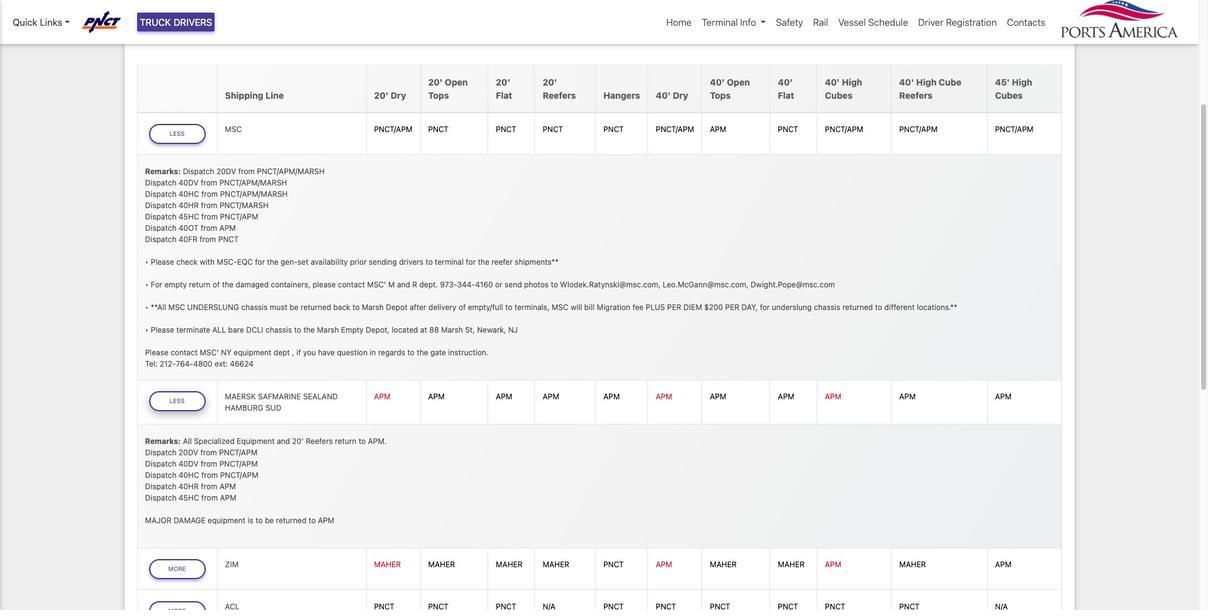 Task type: vqa. For each thing, say whether or not it's contained in the screenshot.
Pnct Will Remain Open For Normal Business Today (7/6).  There Is No Change To Pnct Operating Hours.
no



Task type: describe. For each thing, give the bounding box(es) containing it.
back
[[333, 303, 351, 312]]

bare
[[228, 325, 244, 335]]

depot
[[386, 303, 408, 312]]

the left reefer
[[478, 257, 490, 267]]

4 maher from the left
[[543, 561, 570, 570]]

1 vertical spatial pnct/apm/marsh
[[219, 178, 287, 187]]

terminal info
[[702, 16, 757, 28]]

40' open tops
[[710, 77, 750, 100]]

please
[[313, 280, 336, 289]]

home
[[667, 16, 692, 28]]

locations.**
[[917, 303, 958, 312]]

gate
[[431, 348, 446, 357]]

regards
[[378, 348, 406, 357]]

terminals,
[[515, 303, 550, 312]]

20' reefers
[[543, 77, 576, 100]]

flat for 40' flat
[[778, 90, 795, 100]]

empty
[[165, 280, 187, 289]]

4160
[[475, 280, 493, 289]]

1 horizontal spatial contact
[[338, 280, 365, 289]]

• **all msc underslung chassis must be returned back to marsh depot after delivery of empty/full to terminals, msc will bill migration fee plus per diem $200 per day, for underslung chassis returned to different locations.**
[[145, 303, 958, 312]]

0 vertical spatial return
[[189, 280, 211, 289]]

pnct/marsh
[[220, 201, 269, 210]]

dry for 20' dry
[[391, 90, 406, 100]]

contacts
[[1007, 16, 1046, 28]]

764-
[[176, 359, 193, 369]]

damaged
[[236, 280, 269, 289]]

1 horizontal spatial msc
[[225, 125, 242, 134]]

truck drivers link
[[137, 13, 215, 32]]

3 maher from the left
[[496, 561, 523, 570]]

the left gen- on the top left
[[267, 257, 279, 267]]

1 horizontal spatial and
[[397, 280, 410, 289]]

r
[[413, 280, 417, 289]]

the up you at the left bottom of the page
[[304, 325, 315, 335]]

have
[[318, 348, 335, 357]]

major damage equipment is to be returned to apm
[[145, 516, 334, 526]]

more button
[[149, 560, 206, 580]]

973-
[[440, 280, 457, 289]]

cubes for 40'
[[825, 90, 853, 100]]

1 horizontal spatial msc'
[[367, 280, 386, 289]]

shipping
[[225, 90, 264, 100]]

set
[[298, 257, 309, 267]]

quick links
[[13, 16, 62, 28]]

dept
[[274, 348, 290, 357]]

eqc
[[237, 257, 253, 267]]

• for • please terminate all bare dcli chassis to the marsh empty depot, located at 88 marsh st, newark, nj
[[145, 325, 149, 335]]

driver registration
[[919, 16, 997, 28]]

msc-
[[217, 257, 237, 267]]

40dv inside the remarks: all specialized equipment and 20' reefers return to apm. dispatch 20dv from pnct/apm dispatch 40dv from pnct/apm dispatch 40hc from pnct/apm dispatch 40hr from apm dispatch 45hc from apm
[[179, 459, 199, 469]]

contact inside please contact msc' ny equipment dept , if you have question in regards to the gate instruction. tel: 212-764-4800 ext: 46624
[[171, 348, 198, 357]]

20' flat
[[496, 77, 512, 100]]

driver registration link
[[914, 10, 1002, 34]]

info
[[741, 16, 757, 28]]

gen-
[[281, 257, 298, 267]]

truck
[[140, 16, 171, 28]]

40' high cubes
[[825, 77, 863, 100]]

•  for empty return of the damaged containers, please contact msc' m and r dept. 973-344-4160 or send photos  to wlodek.ratynski@msc.com, leo.mcgann@msc.com, dwight.pope@msc.com
[[145, 280, 835, 289]]

for
[[151, 280, 162, 289]]

$200
[[705, 303, 723, 312]]

and inside the remarks: all specialized equipment and 20' reefers return to apm. dispatch 20dv from pnct/apm dispatch 40dv from pnct/apm dispatch 40hc from pnct/apm dispatch 40hr from apm dispatch 45hc from apm
[[277, 437, 290, 446]]

vessel schedule
[[839, 16, 909, 28]]

high for 45' high cubes
[[1012, 77, 1033, 87]]

20' open tops
[[428, 77, 468, 100]]

delivery
[[429, 303, 457, 312]]

with
[[200, 257, 215, 267]]

45hc inside remarks: dispatch 20dv from pnct/apm/marsh dispatch 40dv from pnct/apm/marsh dispatch 40hc from pnct/apm/marsh dispatch 40hr from pnct/marsh dispatch 45hc from pnct/apm dispatch 40ot from apm dispatch 40fr from pnct
[[179, 212, 199, 221]]

tops for 20'
[[428, 90, 449, 100]]

to inside the remarks: all specialized equipment and 20' reefers return to apm. dispatch 20dv from pnct/apm dispatch 40dv from pnct/apm dispatch 40hc from pnct/apm dispatch 40hr from apm dispatch 45hc from apm
[[359, 437, 366, 446]]

• please check with msc-eqc for the gen-set availability prior sending drivers to terminal for the reefer shipments**
[[145, 257, 559, 267]]

containers,
[[271, 280, 311, 289]]

bill
[[585, 303, 595, 312]]

2 per from the left
[[726, 303, 740, 312]]

vessel schedule link
[[834, 10, 914, 34]]

wlodek.ratynski@msc.com,
[[560, 280, 661, 289]]

effective
[[380, 15, 477, 39]]

pnct inside remarks: dispatch 20dv from pnct/apm/marsh dispatch 40dv from pnct/apm/marsh dispatch 40hc from pnct/apm/marsh dispatch 40hr from pnct/marsh dispatch 45hc from pnct/apm dispatch 40ot from apm dispatch 40fr from pnct
[[218, 235, 239, 244]]

40fr
[[179, 235, 198, 244]]

1 horizontal spatial reefers
[[543, 90, 576, 100]]

**all
[[151, 303, 166, 312]]

,
[[292, 348, 294, 357]]

2 horizontal spatial marsh
[[441, 325, 463, 335]]

dcli
[[246, 325, 264, 335]]

schedule
[[869, 16, 909, 28]]

ny
[[221, 348, 232, 357]]

drivers
[[399, 257, 424, 267]]

depot,
[[366, 325, 390, 335]]

you
[[303, 348, 316, 357]]

st,
[[465, 325, 475, 335]]

1 vertical spatial equipment
[[208, 516, 246, 526]]

terminal
[[435, 257, 464, 267]]

returned right is
[[276, 516, 307, 526]]

45hc inside the remarks: all specialized equipment and 20' reefers return to apm. dispatch 20dv from pnct/apm dispatch 40dv from pnct/apm dispatch 40hc from pnct/apm dispatch 40hr from apm dispatch 45hc from apm
[[179, 493, 199, 503]]

40' for 40' dry
[[656, 90, 671, 100]]

rail link
[[808, 10, 834, 34]]

after
[[410, 303, 427, 312]]

returned left different
[[843, 303, 873, 312]]

40' dry
[[656, 90, 689, 100]]

please contact msc' ny equipment dept , if you have question in regards to the gate instruction. tel: 212-764-4800 ext: 46624
[[145, 348, 489, 369]]

2 horizontal spatial msc
[[552, 303, 569, 312]]

1 horizontal spatial for
[[466, 257, 476, 267]]

0 horizontal spatial marsh
[[317, 325, 339, 335]]

returned down please
[[301, 303, 331, 312]]

fee
[[633, 303, 644, 312]]

empty/full
[[468, 303, 503, 312]]

safety link
[[771, 10, 808, 34]]

truck drivers
[[140, 16, 212, 28]]

40hr inside the remarks: all specialized equipment and 20' reefers return to apm. dispatch 20dv from pnct/apm dispatch 40dv from pnct/apm dispatch 40hc from pnct/apm dispatch 40hr from apm dispatch 45hc from apm
[[179, 482, 199, 492]]

must
[[270, 303, 288, 312]]

apm.
[[368, 437, 387, 446]]

safety
[[776, 16, 803, 28]]

0 horizontal spatial for
[[255, 257, 265, 267]]

migration
[[597, 303, 631, 312]]

flat for 20' flat
[[496, 90, 512, 100]]

cubes for 45'
[[996, 90, 1023, 100]]

will
[[571, 303, 582, 312]]

newark,
[[477, 325, 506, 335]]

equipment inside please contact msc' ny equipment dept , if you have question in regards to the gate instruction. tel: 212-764-4800 ext: 46624
[[234, 348, 272, 357]]

1 vertical spatial be
[[265, 516, 274, 526]]

reefers inside 40' high cube reefers
[[900, 90, 933, 100]]

underslung
[[772, 303, 812, 312]]

open for 40' open tops
[[727, 77, 750, 87]]

40hc inside the remarks: all specialized equipment and 20' reefers return to apm. dispatch 20dv from pnct/apm dispatch 40dv from pnct/apm dispatch 40hc from pnct/apm dispatch 40hr from apm dispatch 45hc from apm
[[179, 471, 199, 480]]

check
[[176, 257, 198, 267]]

diem
[[684, 303, 702, 312]]

46624
[[230, 359, 254, 369]]

hangers
[[604, 90, 640, 100]]



Task type: locate. For each thing, give the bounding box(es) containing it.
cubes down 45'
[[996, 90, 1023, 100]]

2 horizontal spatial for
[[760, 303, 770, 312]]

all
[[212, 325, 226, 335]]

please up tel:
[[145, 348, 169, 357]]

88
[[429, 325, 439, 335]]

1 high from the left
[[842, 77, 863, 87]]

1 horizontal spatial marsh
[[362, 303, 384, 312]]

msc' left m
[[367, 280, 386, 289]]

of
[[213, 280, 220, 289], [459, 303, 466, 312]]

nj
[[508, 325, 518, 335]]

3 • from the top
[[145, 303, 149, 312]]

1 horizontal spatial open
[[727, 77, 750, 87]]

reefer
[[492, 257, 513, 267]]

sealand
[[303, 392, 338, 402]]

40' for 40' flat
[[778, 77, 793, 87]]

1 horizontal spatial per
[[726, 303, 740, 312]]

• for • **all msc underslung chassis must be returned back to marsh depot after delivery of empty/full to terminals, msc will bill migration fee plus per diem $200 per day, for underslung chassis returned to different locations.**
[[145, 303, 149, 312]]

per left day,
[[726, 303, 740, 312]]

maher
[[374, 561, 401, 570], [428, 561, 455, 570], [496, 561, 523, 570], [543, 561, 570, 570], [710, 561, 737, 570], [778, 561, 805, 570], [900, 561, 926, 570]]

2 vertical spatial pnct/apm/marsh
[[220, 189, 288, 199]]

1 vertical spatial 20dv
[[179, 448, 198, 458]]

2 • from the top
[[145, 280, 149, 289]]

1 vertical spatial msc'
[[200, 348, 219, 357]]

1 vertical spatial contact
[[171, 348, 198, 357]]

3 high from the left
[[1012, 77, 1033, 87]]

0 vertical spatial and
[[397, 280, 410, 289]]

1 • from the top
[[145, 257, 149, 267]]

0 horizontal spatial high
[[842, 77, 863, 87]]

equipment left is
[[208, 516, 246, 526]]

1 horizontal spatial of
[[459, 303, 466, 312]]

for right terminal
[[466, 257, 476, 267]]

40hc
[[179, 189, 199, 199], [179, 471, 199, 480]]

remarks: dispatch 20dv from pnct/apm/marsh dispatch 40dv from pnct/apm/marsh dispatch 40hc from pnct/apm/marsh dispatch 40hr from pnct/marsh dispatch 45hc from pnct/apm dispatch 40ot from apm dispatch 40fr from pnct
[[145, 167, 325, 244]]

cubes inside 45' high cubes
[[996, 90, 1023, 100]]

1 less from the top
[[170, 130, 185, 137]]

20' for 20' open tops
[[428, 77, 443, 87]]

for
[[255, 257, 265, 267], [466, 257, 476, 267], [760, 303, 770, 312]]

40hc inside remarks: dispatch 20dv from pnct/apm/marsh dispatch 40dv from pnct/apm/marsh dispatch 40hc from pnct/apm/marsh dispatch 40hr from pnct/marsh dispatch 45hc from pnct/apm dispatch 40ot from apm dispatch 40fr from pnct
[[179, 189, 199, 199]]

0 vertical spatial equipment
[[234, 348, 272, 357]]

40dv down "all"
[[179, 459, 199, 469]]

contacts link
[[1002, 10, 1051, 34]]

0 horizontal spatial of
[[213, 280, 220, 289]]

registration
[[946, 16, 997, 28]]

cube
[[939, 77, 962, 87]]

less button for msc
[[149, 124, 206, 144]]

40hr up damage
[[179, 482, 199, 492]]

flat right 40' open tops
[[778, 90, 795, 100]]

please up for
[[151, 257, 174, 267]]

2 horizontal spatial reefers
[[900, 90, 933, 100]]

and left r
[[397, 280, 410, 289]]

0 vertical spatial be
[[290, 303, 299, 312]]

msc right **all
[[168, 303, 185, 312]]

flat left 20' reefers
[[496, 90, 512, 100]]

1 horizontal spatial tops
[[710, 90, 731, 100]]

0 horizontal spatial reefers
[[306, 437, 333, 446]]

less button for maersk safmarine sealand hamburg sud
[[149, 392, 206, 412]]

0 horizontal spatial 20dv
[[179, 448, 198, 458]]

be right is
[[265, 516, 274, 526]]

1 vertical spatial 40dv
[[179, 459, 199, 469]]

remarks: inside the remarks: all specialized equipment and 20' reefers return to apm. dispatch 20dv from pnct/apm dispatch 40dv from pnct/apm dispatch 40hc from pnct/apm dispatch 40hr from apm dispatch 45hc from apm
[[145, 437, 181, 446]]

remarks: for remarks: all specialized equipment and 20' reefers return to apm. dispatch 20dv from pnct/apm dispatch 40dv from pnct/apm dispatch 40hc from pnct/apm dispatch 40hr from apm dispatch 45hc from apm
[[145, 437, 181, 446]]

1 horizontal spatial cubes
[[996, 90, 1023, 100]]

the left the gate
[[417, 348, 428, 357]]

tops right the 20' dry
[[428, 90, 449, 100]]

open inside 40' open tops
[[727, 77, 750, 87]]

for right day,
[[760, 303, 770, 312]]

less for maersk safmarine sealand hamburg sud
[[170, 398, 185, 405]]

4 • from the top
[[145, 325, 149, 335]]

instruction.
[[448, 348, 489, 357]]

the down msc-
[[222, 280, 234, 289]]

0 vertical spatial please
[[151, 257, 174, 267]]

high inside 40' high cube reefers
[[917, 77, 937, 87]]

remarks: inside remarks: dispatch 20dv from pnct/apm/marsh dispatch 40dv from pnct/apm/marsh dispatch 40hc from pnct/apm/marsh dispatch 40hr from pnct/marsh dispatch 45hc from pnct/apm dispatch 40ot from apm dispatch 40fr from pnct
[[145, 167, 181, 176]]

remarks: for remarks: dispatch 20dv from pnct/apm/marsh dispatch 40dv from pnct/apm/marsh dispatch 40hc from pnct/apm/marsh dispatch 40hr from pnct/marsh dispatch 45hc from pnct/apm dispatch 40ot from apm dispatch 40fr from pnct
[[145, 167, 181, 176]]

0 horizontal spatial msc
[[168, 303, 185, 312]]

high left cube
[[917, 77, 937, 87]]

0 vertical spatial less
[[170, 130, 185, 137]]

the
[[267, 257, 279, 267], [478, 257, 490, 267], [222, 280, 234, 289], [304, 325, 315, 335], [417, 348, 428, 357]]

2 high from the left
[[917, 77, 937, 87]]

20dv down "all"
[[179, 448, 198, 458]]

dry left 20' open tops
[[391, 90, 406, 100]]

20' for 20' reefers
[[543, 77, 557, 87]]

0 vertical spatial less button
[[149, 124, 206, 144]]

reefers inside the remarks: all specialized equipment and 20' reefers return to apm. dispatch 20dv from pnct/apm dispatch 40dv from pnct/apm dispatch 40hc from pnct/apm dispatch 40hr from apm dispatch 45hc from apm
[[306, 437, 333, 446]]

45hc up damage
[[179, 493, 199, 503]]

1 per from the left
[[667, 303, 682, 312]]

7 maher from the left
[[900, 561, 926, 570]]

• left **all
[[145, 303, 149, 312]]

0 horizontal spatial flat
[[496, 90, 512, 100]]

0 horizontal spatial and
[[277, 437, 290, 446]]

20' for 20' flat
[[496, 77, 511, 87]]

40' for 40' open tops
[[710, 77, 725, 87]]

if
[[297, 348, 301, 357]]

per left diem
[[667, 303, 682, 312]]

20'
[[428, 77, 443, 87], [496, 77, 511, 87], [543, 77, 557, 87], [374, 90, 389, 100], [292, 437, 304, 446]]

high right 45'
[[1012, 77, 1033, 87]]

dry left 40' open tops
[[673, 90, 689, 100]]

prior
[[350, 257, 367, 267]]

40hc down "all"
[[179, 471, 199, 480]]

for right eqc
[[255, 257, 265, 267]]

driver
[[919, 16, 944, 28]]

2 tops from the left
[[710, 90, 731, 100]]

20dv inside the remarks: all specialized equipment and 20' reefers return to apm. dispatch 20dv from pnct/apm dispatch 40dv from pnct/apm dispatch 40hc from pnct/apm dispatch 40hr from apm dispatch 45hc from apm
[[179, 448, 198, 458]]

1 horizontal spatial 20dv
[[217, 167, 236, 176]]

40hc up the 40ot
[[179, 189, 199, 199]]

40' inside '40' flat'
[[778, 77, 793, 87]]

40' left cube
[[900, 77, 915, 87]]

0 horizontal spatial be
[[265, 516, 274, 526]]

1 remarks: from the top
[[145, 167, 181, 176]]

20' for 20' dry
[[374, 90, 389, 100]]

quick links link
[[13, 15, 70, 29]]

dry
[[391, 90, 406, 100], [673, 90, 689, 100]]

remarks: left "all"
[[145, 437, 181, 446]]

msc'
[[367, 280, 386, 289], [200, 348, 219, 357]]

40' right 40' open tops
[[778, 77, 793, 87]]

high for 40' high cubes
[[842, 77, 863, 87]]

terminal info link
[[697, 10, 771, 34]]

damage
[[174, 516, 206, 526]]

to inside please contact msc' ny equipment dept , if you have question in regards to the gate instruction. tel: 212-764-4800 ext: 46624
[[408, 348, 415, 357]]

0 vertical spatial of
[[213, 280, 220, 289]]

1 vertical spatial less
[[170, 398, 185, 405]]

2 maher from the left
[[428, 561, 455, 570]]

1 tops from the left
[[428, 90, 449, 100]]

• up tel:
[[145, 325, 149, 335]]

2 45hc from the top
[[179, 493, 199, 503]]

1 vertical spatial remarks:
[[145, 437, 181, 446]]

2 40dv from the top
[[179, 459, 199, 469]]

tops for 40'
[[710, 90, 731, 100]]

0 horizontal spatial return
[[189, 280, 211, 289]]

1 vertical spatial 40hc
[[179, 471, 199, 480]]

40' down for
[[710, 77, 725, 87]]

1 cubes from the left
[[825, 90, 853, 100]]

more
[[168, 566, 186, 573]]

less button
[[149, 124, 206, 144], [149, 392, 206, 412]]

home link
[[662, 10, 697, 34]]

equipment
[[237, 437, 275, 446]]

please
[[151, 257, 174, 267], [151, 325, 174, 335], [145, 348, 169, 357]]

pnct/apm inside remarks: dispatch 20dv from pnct/apm/marsh dispatch 40dv from pnct/apm/marsh dispatch 40hc from pnct/apm/marsh dispatch 40hr from pnct/marsh dispatch 45hc from pnct/apm dispatch 40ot from apm dispatch 40fr from pnct
[[220, 212, 258, 221]]

marsh up have
[[317, 325, 339, 335]]

20' inside 20' open tops
[[428, 77, 443, 87]]

2 40hc from the top
[[179, 471, 199, 480]]

2 40hr from the top
[[179, 482, 199, 492]]

marsh right 88
[[441, 325, 463, 335]]

equipment up 46624
[[234, 348, 272, 357]]

2 remarks: from the top
[[145, 437, 181, 446]]

0 vertical spatial contact
[[338, 280, 365, 289]]

tel:
[[145, 359, 158, 369]]

1 horizontal spatial high
[[917, 77, 937, 87]]

tops inside 20' open tops
[[428, 90, 449, 100]]

high
[[842, 77, 863, 87], [917, 77, 937, 87], [1012, 77, 1033, 87]]

40dv inside remarks: dispatch 20dv from pnct/apm/marsh dispatch 40dv from pnct/apm/marsh dispatch 40hc from pnct/apm/marsh dispatch 40hr from pnct/marsh dispatch 45hc from pnct/apm dispatch 40ot from apm dispatch 40fr from pnct
[[179, 178, 199, 187]]

effective thursday 10/05/2023 for return
[[380, 15, 809, 39]]

and
[[397, 280, 410, 289], [277, 437, 290, 446]]

equipment
[[234, 348, 272, 357], [208, 516, 246, 526]]

40' right '40' flat'
[[825, 77, 840, 87]]

0 vertical spatial msc'
[[367, 280, 386, 289]]

open left 20' flat
[[445, 77, 468, 87]]

please down **all
[[151, 325, 174, 335]]

shipping line
[[225, 90, 284, 100]]

• for • please check with msc-eqc for the gen-set availability prior sending drivers to terminal for the reefer shipments**
[[145, 257, 149, 267]]

return left apm.
[[335, 437, 357, 446]]

be
[[290, 303, 299, 312], [265, 516, 274, 526]]

20' inside 20' flat
[[496, 77, 511, 87]]

20' inside the remarks: all specialized equipment and 20' reefers return to apm. dispatch 20dv from pnct/apm dispatch 40dv from pnct/apm dispatch 40hc from pnct/apm dispatch 40hr from apm dispatch 45hc from apm
[[292, 437, 304, 446]]

0 horizontal spatial per
[[667, 303, 682, 312]]

hamburg
[[225, 404, 263, 413]]

rail
[[814, 16, 829, 28]]

1 45hc from the top
[[179, 212, 199, 221]]

0 horizontal spatial dry
[[391, 90, 406, 100]]

1 horizontal spatial return
[[335, 437, 357, 446]]

cubes inside 40' high cubes
[[825, 90, 853, 100]]

0 vertical spatial pnct/apm/marsh
[[257, 167, 325, 176]]

high inside 40' high cubes
[[842, 77, 863, 87]]

40' inside 40' high cube reefers
[[900, 77, 915, 87]]

safmarine
[[258, 392, 301, 402]]

dry for 40' dry
[[673, 90, 689, 100]]

0 horizontal spatial open
[[445, 77, 468, 87]]

40' inside 40' open tops
[[710, 77, 725, 87]]

212-
[[160, 359, 176, 369]]

remarks: all specialized equipment and 20' reefers return to apm. dispatch 20dv from pnct/apm dispatch 40dv from pnct/apm dispatch 40hc from pnct/apm dispatch 40hr from apm dispatch 45hc from apm
[[145, 437, 387, 503]]

return inside the remarks: all specialized equipment and 20' reefers return to apm. dispatch 20dv from pnct/apm dispatch 40dv from pnct/apm dispatch 40hc from pnct/apm dispatch 40hr from apm dispatch 45hc from apm
[[335, 437, 357, 446]]

return down "with"
[[189, 280, 211, 289]]

6 maher from the left
[[778, 561, 805, 570]]

1 vertical spatial of
[[459, 303, 466, 312]]

1 vertical spatial and
[[277, 437, 290, 446]]

2 vertical spatial please
[[145, 348, 169, 357]]

of right delivery
[[459, 303, 466, 312]]

1 maher from the left
[[374, 561, 401, 570]]

leo.mcgann@msc.com,
[[663, 280, 749, 289]]

1 vertical spatial 45hc
[[179, 493, 199, 503]]

1 vertical spatial return
[[335, 437, 357, 446]]

20' dry
[[374, 90, 406, 100]]

for
[[693, 15, 730, 39]]

2 less button from the top
[[149, 392, 206, 412]]

msc down shipping
[[225, 125, 242, 134]]

and right equipment in the left of the page
[[277, 437, 290, 446]]

msc' up the 4800
[[200, 348, 219, 357]]

please for check
[[151, 257, 174, 267]]

contact down • please check with msc-eqc for the gen-set availability prior sending drivers to terminal for the reefer shipments**
[[338, 280, 365, 289]]

return
[[189, 280, 211, 289], [335, 437, 357, 446]]

apm inside remarks: dispatch 20dv from pnct/apm/marsh dispatch 40dv from pnct/apm/marsh dispatch 40hc from pnct/apm/marsh dispatch 40hr from pnct/marsh dispatch 45hc from pnct/apm dispatch 40ot from apm dispatch 40fr from pnct
[[219, 223, 236, 233]]

• left for
[[145, 280, 149, 289]]

0 vertical spatial 40hr
[[179, 201, 199, 210]]

empty
[[341, 325, 364, 335]]

cubes right '40' flat'
[[825, 90, 853, 100]]

0 horizontal spatial tops
[[428, 90, 449, 100]]

please inside please contact msc' ny equipment dept , if you have question in regards to the gate instruction. tel: 212-764-4800 ext: 46624
[[145, 348, 169, 357]]

msc left 'will'
[[552, 303, 569, 312]]

1 less button from the top
[[149, 124, 206, 144]]

40hr up the 40ot
[[179, 201, 199, 210]]

maersk
[[225, 392, 256, 402]]

40hr inside remarks: dispatch 20dv from pnct/apm/marsh dispatch 40dv from pnct/apm/marsh dispatch 40hc from pnct/apm/marsh dispatch 40hr from pnct/marsh dispatch 45hc from pnct/apm dispatch 40ot from apm dispatch 40fr from pnct
[[179, 201, 199, 210]]

0 vertical spatial 40dv
[[179, 178, 199, 187]]

0 horizontal spatial cubes
[[825, 90, 853, 100]]

availability
[[311, 257, 348, 267]]

1 open from the left
[[445, 77, 468, 87]]

40' inside 40' high cubes
[[825, 77, 840, 87]]

all
[[183, 437, 192, 446]]

2 less from the top
[[170, 398, 185, 405]]

open for 20' open tops
[[445, 77, 468, 87]]

40' for 40' high cubes
[[825, 77, 840, 87]]

high down "vessel"
[[842, 77, 863, 87]]

of up "underslung"
[[213, 280, 220, 289]]

tops inside 40' open tops
[[710, 90, 731, 100]]

thursday
[[481, 15, 581, 39]]

per
[[667, 303, 682, 312], [726, 303, 740, 312]]

the inside please contact msc' ny equipment dept , if you have question in regards to the gate instruction. tel: 212-764-4800 ext: 46624
[[417, 348, 428, 357]]

45' high cubes
[[996, 77, 1033, 100]]

40' for 40' high cube reefers
[[900, 77, 915, 87]]

2 flat from the left
[[778, 90, 795, 100]]

344-
[[457, 280, 475, 289]]

marsh up depot, at left
[[362, 303, 384, 312]]

msc' inside please contact msc' ny equipment dept , if you have question in regards to the gate instruction. tel: 212-764-4800 ext: 46624
[[200, 348, 219, 357]]

1 40hr from the top
[[179, 201, 199, 210]]

• please terminate all bare dcli chassis to the marsh empty depot, located at 88 marsh st, newark, nj
[[145, 325, 518, 335]]

open left '40' flat'
[[727, 77, 750, 87]]

photos
[[524, 280, 549, 289]]

1 vertical spatial please
[[151, 325, 174, 335]]

20dv up pnct/marsh
[[217, 167, 236, 176]]

1 horizontal spatial flat
[[778, 90, 795, 100]]

chassis right underslung
[[814, 303, 841, 312]]

remarks: up the 40ot
[[145, 167, 181, 176]]

be right must
[[290, 303, 299, 312]]

45hc up the 40ot
[[179, 212, 199, 221]]

vessel
[[839, 16, 866, 28]]

5 maher from the left
[[710, 561, 737, 570]]

drivers
[[174, 16, 212, 28]]

0 vertical spatial 40hc
[[179, 189, 199, 199]]

2 cubes from the left
[[996, 90, 1023, 100]]

chassis up dcli
[[241, 303, 268, 312]]

dispatch
[[183, 167, 214, 176], [145, 178, 177, 187], [145, 189, 177, 199], [145, 201, 177, 210], [145, 212, 177, 221], [145, 223, 177, 233], [145, 235, 177, 244], [145, 448, 177, 458], [145, 459, 177, 469], [145, 471, 177, 480], [145, 482, 177, 492], [145, 493, 177, 503]]

20dv inside remarks: dispatch 20dv from pnct/apm/marsh dispatch 40dv from pnct/apm/marsh dispatch 40hc from pnct/apm/marsh dispatch 40hr from pnct/marsh dispatch 45hc from pnct/apm dispatch 40ot from apm dispatch 40fr from pnct
[[217, 167, 236, 176]]

1 flat from the left
[[496, 90, 512, 100]]

1 horizontal spatial be
[[290, 303, 299, 312]]

at
[[420, 325, 427, 335]]

0 horizontal spatial contact
[[171, 348, 198, 357]]

• for •  for empty return of the damaged containers, please contact msc' m and r dept. 973-344-4160 or send photos  to wlodek.ratynski@msc.com, leo.mcgann@msc.com, dwight.pope@msc.com
[[145, 280, 149, 289]]

40' right hangers at the top of the page
[[656, 90, 671, 100]]

2 horizontal spatial high
[[1012, 77, 1033, 87]]

high for 40' high cube reefers
[[917, 77, 937, 87]]

2 dry from the left
[[673, 90, 689, 100]]

contact up 764-
[[171, 348, 198, 357]]

0 vertical spatial 20dv
[[217, 167, 236, 176]]

please for terminate
[[151, 325, 174, 335]]

less for msc
[[170, 130, 185, 137]]

• left check
[[145, 257, 149, 267]]

1 dry from the left
[[391, 90, 406, 100]]

2 open from the left
[[727, 77, 750, 87]]

1 40hc from the top
[[179, 189, 199, 199]]

high inside 45' high cubes
[[1012, 77, 1033, 87]]

dept.
[[420, 280, 438, 289]]

40dv up the 40ot
[[179, 178, 199, 187]]

day,
[[742, 303, 758, 312]]

open inside 20' open tops
[[445, 77, 468, 87]]

terminate
[[176, 325, 210, 335]]

0 horizontal spatial msc'
[[200, 348, 219, 357]]

1 vertical spatial less button
[[149, 392, 206, 412]]

1 horizontal spatial dry
[[673, 90, 689, 100]]

0 vertical spatial remarks:
[[145, 167, 181, 176]]

1 vertical spatial 40hr
[[179, 482, 199, 492]]

40ot
[[179, 223, 199, 233]]

0 vertical spatial 45hc
[[179, 212, 199, 221]]

marsh
[[362, 303, 384, 312], [317, 325, 339, 335], [441, 325, 463, 335]]

tops right 40' dry
[[710, 90, 731, 100]]

shipments**
[[515, 257, 559, 267]]

cubes
[[825, 90, 853, 100], [996, 90, 1023, 100]]

1 40dv from the top
[[179, 178, 199, 187]]

chassis down must
[[266, 325, 292, 335]]

20' inside 20' reefers
[[543, 77, 557, 87]]



